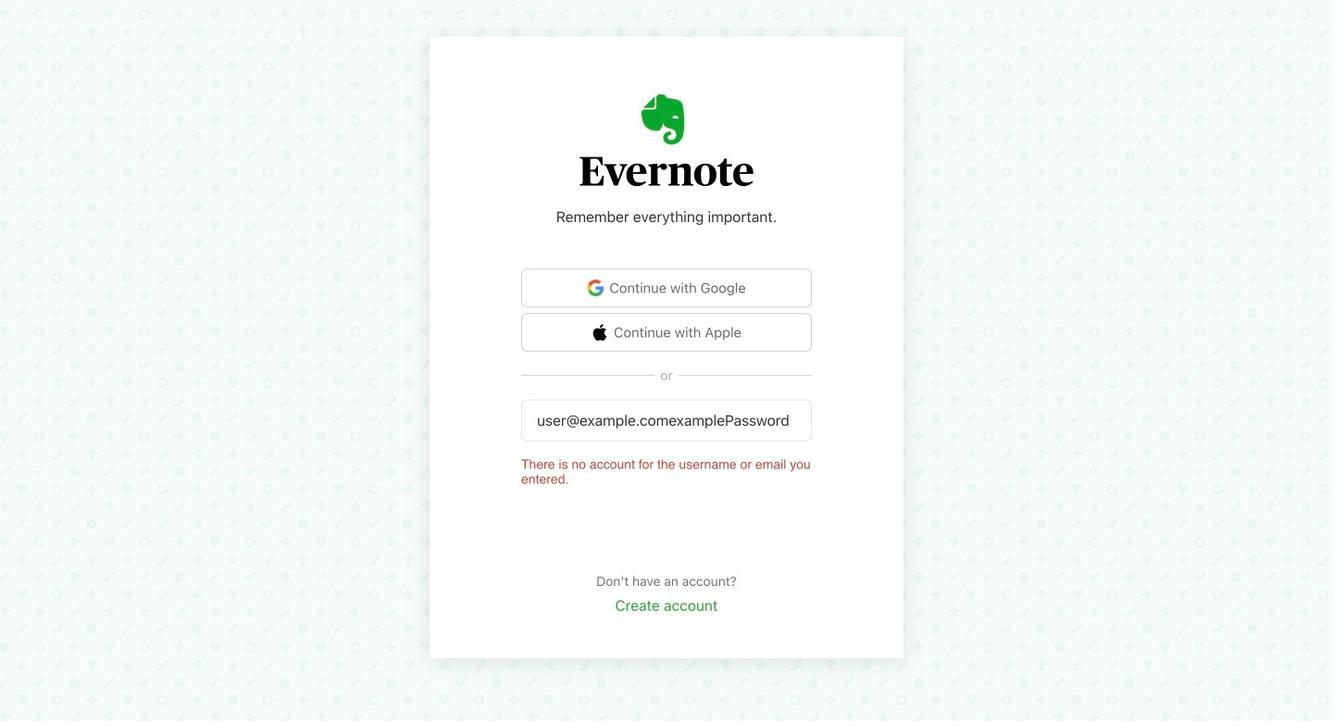 Task type: vqa. For each thing, say whether or not it's contained in the screenshot.
"Remind me to open notes:" field
no



Task type: locate. For each thing, give the bounding box(es) containing it.
Email address or username text field
[[521, 399, 812, 441]]



